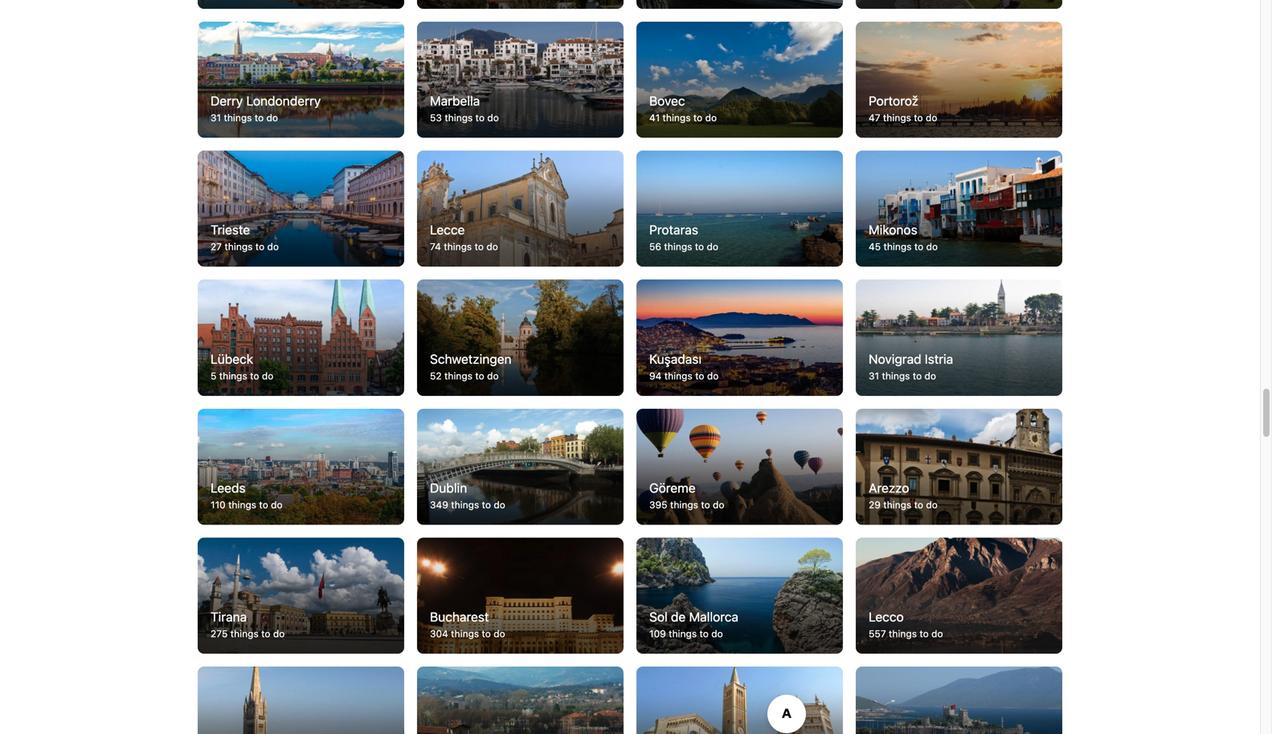 Task type: describe. For each thing, give the bounding box(es) containing it.
things for bovec
[[663, 112, 691, 123]]

do for leeds
[[271, 499, 283, 511]]

things for schwetzingen
[[445, 370, 473, 382]]

to for trieste
[[255, 241, 265, 252]]

things for lecce
[[444, 241, 472, 252]]

41
[[649, 112, 660, 123]]

bovec
[[649, 93, 685, 109]]

109
[[649, 629, 666, 640]]

349
[[430, 499, 448, 511]]

kuşadası
[[649, 351, 702, 367]]

74
[[430, 241, 441, 252]]

do for lecco
[[932, 629, 943, 640]]

to for arezzo
[[914, 499, 924, 511]]

lübeck 5 things to do
[[211, 351, 274, 382]]

schwetzingen 52 things to do
[[430, 351, 512, 382]]

to inside novigrad istria 31 things to do
[[913, 370, 922, 382]]

do for schwetzingen
[[487, 370, 499, 382]]

31 for derry londonderry
[[211, 112, 221, 123]]

do inside novigrad istria 31 things to do
[[925, 370, 936, 382]]

marbella image
[[417, 22, 624, 138]]

things inside "derry londonderry 31 things to do"
[[224, 112, 252, 123]]

sol
[[649, 610, 668, 625]]

things for mikonos
[[884, 241, 912, 252]]

94
[[649, 370, 662, 382]]

vík image
[[637, 0, 843, 9]]

bodrum city image
[[856, 667, 1063, 735]]

do for portorož
[[926, 112, 938, 123]]

to for marbella
[[476, 112, 485, 123]]

45
[[869, 241, 881, 252]]

arezzo
[[869, 481, 909, 496]]

things for bucharest
[[451, 629, 479, 640]]

things inside sol de mallorca 109 things to do
[[669, 629, 697, 640]]

things inside novigrad istria 31 things to do
[[882, 370, 910, 382]]

lecco 557 things to do
[[869, 610, 943, 640]]

sol de mallorca 109 things to do
[[649, 610, 739, 640]]

protaras
[[649, 222, 698, 238]]

trieste
[[211, 222, 250, 238]]

do for bucharest
[[494, 629, 505, 640]]

derry londonderry image
[[198, 22, 404, 138]]

mikonos
[[869, 222, 918, 238]]

portorož
[[869, 93, 919, 109]]

trieste image
[[198, 151, 404, 267]]

marbella
[[430, 93, 480, 109]]

trieste 27 things to do
[[211, 222, 279, 252]]

29
[[869, 499, 881, 511]]

things for trieste
[[225, 241, 253, 252]]

marbella 53 things to do
[[430, 93, 499, 123]]

betancuría image
[[417, 0, 624, 9]]

do for trieste
[[267, 241, 279, 252]]

lecco
[[869, 610, 904, 625]]

leeds 110 things to do
[[211, 481, 283, 511]]

lecce 74 things to do
[[430, 222, 498, 252]]

tirana image
[[198, 538, 404, 654]]

novigrad istria 31 things to do
[[869, 351, 953, 382]]

do for göreme
[[713, 499, 725, 511]]

52
[[430, 370, 442, 382]]

istria
[[925, 351, 953, 367]]

bovec 41 things to do
[[649, 93, 717, 123]]

do for protaras
[[707, 241, 719, 252]]

arezzo image
[[856, 409, 1063, 525]]

lecce image
[[417, 151, 624, 267]]

sol de mallorca image
[[637, 538, 843, 654]]

leeds
[[211, 481, 246, 496]]

do for kuşadası
[[707, 370, 719, 382]]

304
[[430, 629, 448, 640]]

31 for novigrad istria
[[869, 370, 879, 382]]

göreme image
[[637, 409, 843, 525]]

bucharest
[[430, 610, 489, 625]]

47
[[869, 112, 881, 123]]

kuşadası 94 things to do
[[649, 351, 719, 382]]

dublin image
[[417, 409, 624, 525]]

do for lübeck
[[262, 370, 274, 382]]

things for tirana
[[230, 629, 259, 640]]

5
[[211, 370, 217, 382]]

novigrad
[[869, 351, 922, 367]]

things for kuşadası
[[665, 370, 693, 382]]



Task type: locate. For each thing, give the bounding box(es) containing it.
mikonos 45 things to do
[[869, 222, 938, 252]]

to inside arezzo 29 things to do
[[914, 499, 924, 511]]

do
[[266, 112, 278, 123], [487, 112, 499, 123], [705, 112, 717, 123], [926, 112, 938, 123], [267, 241, 279, 252], [487, 241, 498, 252], [707, 241, 719, 252], [926, 241, 938, 252], [262, 370, 274, 382], [487, 370, 499, 382], [707, 370, 719, 382], [925, 370, 936, 382], [271, 499, 283, 511], [494, 499, 505, 511], [713, 499, 725, 511], [926, 499, 938, 511], [273, 629, 285, 640], [494, 629, 505, 640], [712, 629, 723, 640], [932, 629, 943, 640]]

bovec image
[[637, 22, 843, 138]]

110
[[211, 499, 226, 511]]

to
[[255, 112, 264, 123], [476, 112, 485, 123], [694, 112, 703, 123], [914, 112, 923, 123], [255, 241, 265, 252], [475, 241, 484, 252], [695, 241, 704, 252], [915, 241, 924, 252], [250, 370, 259, 382], [475, 370, 484, 382], [695, 370, 704, 382], [913, 370, 922, 382], [259, 499, 268, 511], [482, 499, 491, 511], [701, 499, 710, 511], [914, 499, 924, 511], [261, 629, 270, 640], [482, 629, 491, 640], [700, 629, 709, 640], [920, 629, 929, 640]]

things down arezzo
[[884, 499, 912, 511]]

lucca image
[[417, 667, 624, 735]]

things for dublin
[[451, 499, 479, 511]]

to down 'novigrad'
[[913, 370, 922, 382]]

to for bucharest
[[482, 629, 491, 640]]

0 horizontal spatial 31
[[211, 112, 221, 123]]

to for tirana
[[261, 629, 270, 640]]

things inside lecco 557 things to do
[[889, 629, 917, 640]]

things down the bucharest
[[451, 629, 479, 640]]

things for göreme
[[670, 499, 698, 511]]

things inside the bovec 41 things to do
[[663, 112, 691, 123]]

to for bovec
[[694, 112, 703, 123]]

protaras image
[[637, 151, 843, 267]]

to down mallorca
[[700, 629, 709, 640]]

to inside mikonos 45 things to do
[[915, 241, 924, 252]]

to down the protaras
[[695, 241, 704, 252]]

do right 275
[[273, 629, 285, 640]]

to inside "derry londonderry 31 things to do"
[[255, 112, 264, 123]]

do inside lecco 557 things to do
[[932, 629, 943, 640]]

do right 304
[[494, 629, 505, 640]]

395
[[649, 499, 668, 511]]

to for göreme
[[701, 499, 710, 511]]

to for dublin
[[482, 499, 491, 511]]

kuşadası image
[[637, 280, 843, 396]]

things for protaras
[[664, 241, 692, 252]]

protaras 56 things to do
[[649, 222, 719, 252]]

do right 5
[[262, 370, 274, 382]]

bucharest 304 things to do
[[430, 610, 505, 640]]

to inside göreme 395 things to do
[[701, 499, 710, 511]]

do inside göreme 395 things to do
[[713, 499, 725, 511]]

do right 557
[[932, 629, 943, 640]]

do for marbella
[[487, 112, 499, 123]]

0 vertical spatial 31
[[211, 112, 221, 123]]

things down bovec
[[663, 112, 691, 123]]

do right 56
[[707, 241, 719, 252]]

to right the 110
[[259, 499, 268, 511]]

do inside "protaras 56 things to do"
[[707, 241, 719, 252]]

things inside "protaras 56 things to do"
[[664, 241, 692, 252]]

things inside the dublin 349 things to do
[[451, 499, 479, 511]]

things down mikonos in the top right of the page
[[884, 241, 912, 252]]

1 vertical spatial 31
[[869, 370, 879, 382]]

to for lecce
[[475, 241, 484, 252]]

things inside leeds 110 things to do
[[228, 499, 256, 511]]

do right 53 on the top left of the page
[[487, 112, 499, 123]]

derry
[[211, 93, 243, 109]]

things inside mikonos 45 things to do
[[884, 241, 912, 252]]

56
[[649, 241, 662, 252]]

lecce
[[430, 222, 465, 238]]

to for protaras
[[695, 241, 704, 252]]

do inside arezzo 29 things to do
[[926, 499, 938, 511]]

things
[[224, 112, 252, 123], [445, 112, 473, 123], [663, 112, 691, 123], [883, 112, 911, 123], [225, 241, 253, 252], [444, 241, 472, 252], [664, 241, 692, 252], [884, 241, 912, 252], [219, 370, 247, 382], [445, 370, 473, 382], [665, 370, 693, 382], [882, 370, 910, 382], [228, 499, 256, 511], [451, 499, 479, 511], [670, 499, 698, 511], [884, 499, 912, 511], [230, 629, 259, 640], [451, 629, 479, 640], [669, 629, 697, 640], [889, 629, 917, 640]]

to inside the dublin 349 things to do
[[482, 499, 491, 511]]

to for lecco
[[920, 629, 929, 640]]

to right the '29'
[[914, 499, 924, 511]]

to inside the bovec 41 things to do
[[694, 112, 703, 123]]

to inside 'bucharest 304 things to do'
[[482, 629, 491, 640]]

do right the 110
[[271, 499, 283, 511]]

do for mikonos
[[926, 241, 938, 252]]

things down tirana
[[230, 629, 259, 640]]

31 inside novigrad istria 31 things to do
[[869, 370, 879, 382]]

things down 'novigrad'
[[882, 370, 910, 382]]

to inside lübeck 5 things to do
[[250, 370, 259, 382]]

things down lecce
[[444, 241, 472, 252]]

do inside schwetzingen 52 things to do
[[487, 370, 499, 382]]

things inside tirana 275 things to do
[[230, 629, 259, 640]]

do inside leeds 110 things to do
[[271, 499, 283, 511]]

to inside sol de mallorca 109 things to do
[[700, 629, 709, 640]]

do right "74"
[[487, 241, 498, 252]]

things for portorož
[[883, 112, 911, 123]]

things down portorož
[[883, 112, 911, 123]]

things inside lübeck 5 things to do
[[219, 370, 247, 382]]

557
[[869, 629, 886, 640]]

to inside marbella 53 things to do
[[476, 112, 485, 123]]

do inside lecce 74 things to do
[[487, 241, 498, 252]]

göreme 395 things to do
[[649, 481, 725, 511]]

göreme
[[649, 481, 696, 496]]

to down marbella
[[476, 112, 485, 123]]

to inside trieste 27 things to do
[[255, 241, 265, 252]]

to inside kuşadası 94 things to do
[[695, 370, 704, 382]]

do right 47
[[926, 112, 938, 123]]

do right the 45
[[926, 241, 938, 252]]

do down istria
[[925, 370, 936, 382]]

things down göreme
[[670, 499, 698, 511]]

things down trieste
[[225, 241, 253, 252]]

do down "londonderry"
[[266, 112, 278, 123]]

to inside portorož 47 things to do
[[914, 112, 923, 123]]

to inside schwetzingen 52 things to do
[[475, 370, 484, 382]]

derry londonderry 31 things to do
[[211, 93, 321, 123]]

things for lübeck
[[219, 370, 247, 382]]

do inside 'bucharest 304 things to do'
[[494, 629, 505, 640]]

to right 27 at the left of page
[[255, 241, 265, 252]]

things down de
[[669, 629, 697, 640]]

bucharest image
[[417, 538, 624, 654]]

lübeck image
[[198, 280, 404, 396]]

coimbra image
[[198, 0, 404, 9]]

things down derry
[[224, 112, 252, 123]]

arezzo 29 things to do
[[869, 481, 938, 511]]

to for kuşadası
[[695, 370, 704, 382]]

to right 557
[[920, 629, 929, 640]]

do inside sol de mallorca 109 things to do
[[712, 629, 723, 640]]

things down schwetzingen
[[445, 370, 473, 382]]

things down marbella
[[445, 112, 473, 123]]

things down leeds
[[228, 499, 256, 511]]

dublin 349 things to do
[[430, 481, 505, 511]]

things inside arezzo 29 things to do
[[884, 499, 912, 511]]

things inside lecce 74 things to do
[[444, 241, 472, 252]]

düsseldorf image
[[856, 0, 1063, 9]]

to for mikonos
[[915, 241, 924, 252]]

to inside leeds 110 things to do
[[259, 499, 268, 511]]

to for schwetzingen
[[475, 370, 484, 382]]

to right "395"
[[701, 499, 710, 511]]

do right 349 on the left of page
[[494, 499, 505, 511]]

do right 27 at the left of page
[[267, 241, 279, 252]]

31 inside "derry londonderry 31 things to do"
[[211, 112, 221, 123]]

parma image
[[637, 667, 843, 735]]

do for bovec
[[705, 112, 717, 123]]

inverness image
[[198, 667, 404, 735]]

27
[[211, 241, 222, 252]]

to down "londonderry"
[[255, 112, 264, 123]]

things for arezzo
[[884, 499, 912, 511]]

to down schwetzingen
[[475, 370, 484, 382]]

to down the bucharest
[[482, 629, 491, 640]]

things inside 'bucharest 304 things to do'
[[451, 629, 479, 640]]

things down dublin on the left bottom
[[451, 499, 479, 511]]

things down kuşadası at the right top of page
[[665, 370, 693, 382]]

do right the '29'
[[926, 499, 938, 511]]

1 horizontal spatial 31
[[869, 370, 879, 382]]

31
[[211, 112, 221, 123], [869, 370, 879, 382]]

do right 41
[[705, 112, 717, 123]]

to down portorož
[[914, 112, 923, 123]]

tirana 275 things to do
[[211, 610, 285, 640]]

lecco image
[[856, 538, 1063, 654]]

schwetzingen image
[[417, 280, 624, 396]]

de
[[671, 610, 686, 625]]

to right "74"
[[475, 241, 484, 252]]

leeds image
[[198, 409, 404, 525]]

to right 349 on the left of page
[[482, 499, 491, 511]]

do inside mikonos 45 things to do
[[926, 241, 938, 252]]

to for portorož
[[914, 112, 923, 123]]

31 down 'novigrad'
[[869, 370, 879, 382]]

to for leeds
[[259, 499, 268, 511]]

things inside marbella 53 things to do
[[445, 112, 473, 123]]

do for tirana
[[273, 629, 285, 640]]

things for lecco
[[889, 629, 917, 640]]

schwetzingen
[[430, 351, 512, 367]]

to right 41
[[694, 112, 703, 123]]

things down lübeck
[[219, 370, 247, 382]]

do inside tirana 275 things to do
[[273, 629, 285, 640]]

31 down derry
[[211, 112, 221, 123]]

do for dublin
[[494, 499, 505, 511]]

to right 275
[[261, 629, 270, 640]]

do inside kuşadası 94 things to do
[[707, 370, 719, 382]]

to for lübeck
[[250, 370, 259, 382]]

do inside portorož 47 things to do
[[926, 112, 938, 123]]

do right "395"
[[713, 499, 725, 511]]

to inside lecce 74 things to do
[[475, 241, 484, 252]]

portorož 47 things to do
[[869, 93, 938, 123]]

do for lecce
[[487, 241, 498, 252]]

things for leeds
[[228, 499, 256, 511]]

mikonos image
[[856, 151, 1063, 267]]

275
[[211, 629, 228, 640]]

do inside the dublin 349 things to do
[[494, 499, 505, 511]]

things inside kuşadası 94 things to do
[[665, 370, 693, 382]]

things inside schwetzingen 52 things to do
[[445, 370, 473, 382]]

londonderry
[[246, 93, 321, 109]]

do inside lübeck 5 things to do
[[262, 370, 274, 382]]

to down lübeck
[[250, 370, 259, 382]]

do inside marbella 53 things to do
[[487, 112, 499, 123]]

do right the 94
[[707, 370, 719, 382]]

do inside the bovec 41 things to do
[[705, 112, 717, 123]]

things inside göreme 395 things to do
[[670, 499, 698, 511]]

53
[[430, 112, 442, 123]]

to down kuşadası at the right top of page
[[695, 370, 704, 382]]

to inside "protaras 56 things to do"
[[695, 241, 704, 252]]

to inside tirana 275 things to do
[[261, 629, 270, 640]]

do down mallorca
[[712, 629, 723, 640]]

mallorca
[[689, 610, 739, 625]]

portorož image
[[856, 22, 1063, 138]]

things down the protaras
[[664, 241, 692, 252]]

do inside trieste 27 things to do
[[267, 241, 279, 252]]

things inside trieste 27 things to do
[[225, 241, 253, 252]]

do inside "derry londonderry 31 things to do"
[[266, 112, 278, 123]]

do down schwetzingen
[[487, 370, 499, 382]]

things down lecco
[[889, 629, 917, 640]]

tirana
[[211, 610, 247, 625]]

novigrad istria image
[[856, 280, 1063, 396]]

lübeck
[[211, 351, 253, 367]]

things inside portorož 47 things to do
[[883, 112, 911, 123]]

to down mikonos in the top right of the page
[[915, 241, 924, 252]]

things for marbella
[[445, 112, 473, 123]]

do for arezzo
[[926, 499, 938, 511]]

to inside lecco 557 things to do
[[920, 629, 929, 640]]

dublin
[[430, 481, 467, 496]]



Task type: vqa. For each thing, say whether or not it's contained in the screenshot.
we're
no



